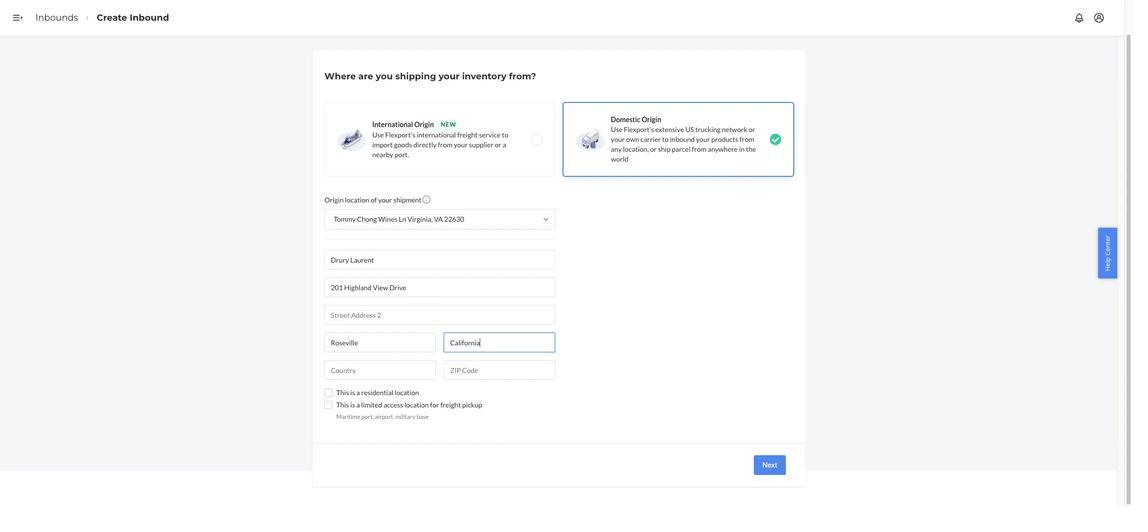 Task type: locate. For each thing, give the bounding box(es) containing it.
or down service
[[495, 141, 502, 149]]

inbounds
[[36, 12, 78, 23]]

None checkbox
[[325, 389, 332, 397], [325, 402, 332, 409], [325, 389, 332, 397], [325, 402, 332, 409]]

from down international
[[438, 141, 453, 149]]

help center button
[[1099, 228, 1118, 279]]

location up base
[[405, 401, 429, 409]]

this for this is a limited access location for freight pickup
[[336, 401, 349, 409]]

1 horizontal spatial use
[[611, 125, 623, 134]]

your up any on the right top of the page
[[611, 135, 625, 144]]

or
[[749, 125, 756, 134], [495, 141, 502, 149], [650, 145, 657, 153]]

0 horizontal spatial origin
[[325, 196, 344, 204]]

1 this from the top
[[336, 389, 349, 397]]

from right parcel
[[692, 145, 707, 153]]

check circle image
[[770, 134, 782, 146]]

next
[[763, 461, 778, 470]]

any
[[611, 145, 622, 153]]

supplier
[[469, 141, 494, 149]]

create inbound link
[[97, 12, 169, 23]]

open navigation image
[[12, 12, 24, 24]]

0 vertical spatial is
[[350, 389, 355, 397]]

from up the
[[740, 135, 755, 144]]

own
[[626, 135, 639, 144]]

is for residential
[[350, 389, 355, 397]]

a
[[503, 141, 506, 149], [357, 389, 360, 397], [357, 401, 360, 409]]

origin up "flexport's"
[[642, 115, 662, 124]]

0 horizontal spatial to
[[502, 131, 509, 139]]

0 vertical spatial a
[[503, 141, 506, 149]]

is
[[350, 389, 355, 397], [350, 401, 355, 409]]

help center
[[1104, 235, 1113, 271]]

of
[[371, 196, 377, 204]]

or down carrier
[[650, 145, 657, 153]]

location,
[[623, 145, 649, 153]]

freight
[[457, 131, 478, 139], [441, 401, 461, 409]]

this is a residential location
[[336, 389, 419, 397]]

Street Address 2 text field
[[325, 305, 555, 325]]

2 this from the top
[[336, 401, 349, 409]]

a for this is a limited access location for freight pickup
[[357, 401, 360, 409]]

origin for domestic
[[642, 115, 662, 124]]

City text field
[[325, 333, 436, 353]]

freight right for
[[441, 401, 461, 409]]

origin inside domestic origin use flexport's extensive us trucking network or your own carrier to inbound your products from any location, or ship parcel from anywhere in the world
[[642, 115, 662, 124]]

origin up tommy
[[325, 196, 344, 204]]

your down trucking
[[696, 135, 710, 144]]

wines
[[378, 215, 398, 223]]

2 vertical spatial a
[[357, 401, 360, 409]]

inventory
[[462, 71, 507, 82]]

or inside use flexport's international freight service to import goods directly from your supplier or a nearby port.
[[495, 141, 502, 149]]

access
[[384, 401, 403, 409]]

to right service
[[502, 131, 509, 139]]

2 is from the top
[[350, 401, 355, 409]]

1 horizontal spatial to
[[662, 135, 669, 144]]

2 horizontal spatial origin
[[642, 115, 662, 124]]

use
[[611, 125, 623, 134], [372, 131, 384, 139]]

Country text field
[[325, 361, 436, 380]]

a left limited
[[357, 401, 360, 409]]

va
[[434, 215, 443, 223]]

your right shipping
[[439, 71, 460, 82]]

a left the residential
[[357, 389, 360, 397]]

1 is from the top
[[350, 389, 355, 397]]

1 horizontal spatial origin
[[414, 120, 434, 129]]

your left supplier in the left top of the page
[[454, 141, 468, 149]]

0 vertical spatial freight
[[457, 131, 478, 139]]

location up this is a limited access location for freight pickup
[[395, 389, 419, 397]]

0 horizontal spatial or
[[495, 141, 502, 149]]

origin location of your shipment
[[325, 196, 422, 204]]

1 vertical spatial this
[[336, 401, 349, 409]]

limited
[[361, 401, 382, 409]]

shipping
[[395, 71, 436, 82]]

center
[[1104, 235, 1113, 256]]

network
[[722, 125, 748, 134]]

inbounds link
[[36, 12, 78, 23]]

2 horizontal spatial or
[[749, 125, 756, 134]]

from
[[740, 135, 755, 144], [438, 141, 453, 149], [692, 145, 707, 153]]

1 vertical spatial a
[[357, 389, 360, 397]]

service
[[479, 131, 501, 139]]

location left "of"
[[345, 196, 369, 204]]

your inside use flexport's international freight service to import goods directly from your supplier or a nearby port.
[[454, 141, 468, 149]]

this
[[336, 389, 349, 397], [336, 401, 349, 409]]

nearby
[[372, 150, 393, 159]]

origin
[[642, 115, 662, 124], [414, 120, 434, 129], [325, 196, 344, 204]]

a right supplier in the left top of the page
[[503, 141, 506, 149]]

ship
[[658, 145, 671, 153]]

use up import at top
[[372, 131, 384, 139]]

freight up supplier in the left top of the page
[[457, 131, 478, 139]]

0 horizontal spatial use
[[372, 131, 384, 139]]

0 vertical spatial this
[[336, 389, 349, 397]]

breadcrumbs navigation
[[28, 3, 177, 32]]

your
[[439, 71, 460, 82], [611, 135, 625, 144], [696, 135, 710, 144], [454, 141, 468, 149], [378, 196, 392, 204]]

this is a limited access location for freight pickup
[[336, 401, 482, 409]]

2 vertical spatial location
[[405, 401, 429, 409]]

or right 'network'
[[749, 125, 756, 134]]

extensive
[[656, 125, 684, 134]]

1 horizontal spatial or
[[650, 145, 657, 153]]

for
[[430, 401, 439, 409]]

base
[[417, 413, 429, 421]]

1 vertical spatial is
[[350, 401, 355, 409]]

location
[[345, 196, 369, 204], [395, 389, 419, 397], [405, 401, 429, 409]]

port.
[[395, 150, 409, 159]]

to up ship
[[662, 135, 669, 144]]

to
[[502, 131, 509, 139], [662, 135, 669, 144]]

1 vertical spatial freight
[[441, 401, 461, 409]]

0 horizontal spatial from
[[438, 141, 453, 149]]

use down domestic
[[611, 125, 623, 134]]

world
[[611, 155, 629, 163]]

pickup
[[462, 401, 482, 409]]

to inside use flexport's international freight service to import goods directly from your supplier or a nearby port.
[[502, 131, 509, 139]]

the
[[746, 145, 756, 153]]

next button
[[754, 456, 786, 476]]

a inside use flexport's international freight service to import goods directly from your supplier or a nearby port.
[[503, 141, 506, 149]]

origin up international
[[414, 120, 434, 129]]

tommy
[[334, 215, 356, 223]]



Task type: describe. For each thing, give the bounding box(es) containing it.
military
[[396, 413, 416, 421]]

carrier
[[641, 135, 661, 144]]

trucking
[[696, 125, 721, 134]]

products
[[712, 135, 739, 144]]

freight inside use flexport's international freight service to import goods directly from your supplier or a nearby port.
[[457, 131, 478, 139]]

from inside use flexport's international freight service to import goods directly from your supplier or a nearby port.
[[438, 141, 453, 149]]

virginia,
[[408, 215, 433, 223]]

1 horizontal spatial from
[[692, 145, 707, 153]]

Street Address text field
[[325, 278, 555, 297]]

use inside domestic origin use flexport's extensive us trucking network or your own carrier to inbound your products from any location, or ship parcel from anywhere in the world
[[611, 125, 623, 134]]

inbound
[[130, 12, 169, 23]]

inbound
[[670, 135, 695, 144]]

0 vertical spatial location
[[345, 196, 369, 204]]

shipment
[[394, 196, 422, 204]]

is for limited
[[350, 401, 355, 409]]

your right "of"
[[378, 196, 392, 204]]

international
[[372, 120, 413, 129]]

to inside domestic origin use flexport's extensive us trucking network or your own carrier to inbound your products from any location, or ship parcel from anywhere in the world
[[662, 135, 669, 144]]

flexport's
[[624, 125, 654, 134]]

ZIP Code text field
[[444, 361, 555, 380]]

from?
[[509, 71, 536, 82]]

anywhere
[[708, 145, 738, 153]]

are
[[359, 71, 373, 82]]

use flexport's international freight service to import goods directly from your supplier or a nearby port.
[[372, 131, 509, 159]]

parcel
[[672, 145, 691, 153]]

State text field
[[444, 333, 555, 353]]

international
[[417, 131, 456, 139]]

1 vertical spatial location
[[395, 389, 419, 397]]

this for this is a residential location
[[336, 389, 349, 397]]

domestic origin use flexport's extensive us trucking network or your own carrier to inbound your products from any location, or ship parcel from anywhere in the world
[[611, 115, 756, 163]]

chong
[[357, 215, 377, 223]]

residential
[[361, 389, 393, 397]]

2 horizontal spatial from
[[740, 135, 755, 144]]

where are you shipping your inventory from?
[[325, 71, 536, 82]]

ln
[[399, 215, 406, 223]]

us
[[686, 125, 694, 134]]

import
[[372, 141, 393, 149]]

you
[[376, 71, 393, 82]]

create
[[97, 12, 127, 23]]

open account menu image
[[1094, 12, 1105, 24]]

where
[[325, 71, 356, 82]]

create inbound
[[97, 12, 169, 23]]

international origin
[[372, 120, 434, 129]]

directly
[[414, 141, 437, 149]]

maritime
[[336, 413, 360, 421]]

domestic
[[611, 115, 641, 124]]

tommy chong wines ln virginia, va 22630
[[334, 215, 464, 223]]

open notifications image
[[1074, 12, 1086, 24]]

origin for international
[[414, 120, 434, 129]]

in
[[739, 145, 745, 153]]

goods
[[394, 141, 412, 149]]

First & Last Name text field
[[325, 250, 555, 270]]

flexport's
[[385, 131, 416, 139]]

22630
[[444, 215, 464, 223]]

maritime port, airport, military base
[[336, 413, 429, 421]]

a for this is a residential location
[[357, 389, 360, 397]]

help
[[1104, 257, 1113, 271]]

new
[[441, 121, 456, 128]]

airport,
[[375, 413, 394, 421]]

port,
[[362, 413, 374, 421]]

use inside use flexport's international freight service to import goods directly from your supplier or a nearby port.
[[372, 131, 384, 139]]



Task type: vqa. For each thing, say whether or not it's contained in the screenshot.
Website Fast Tag
no



